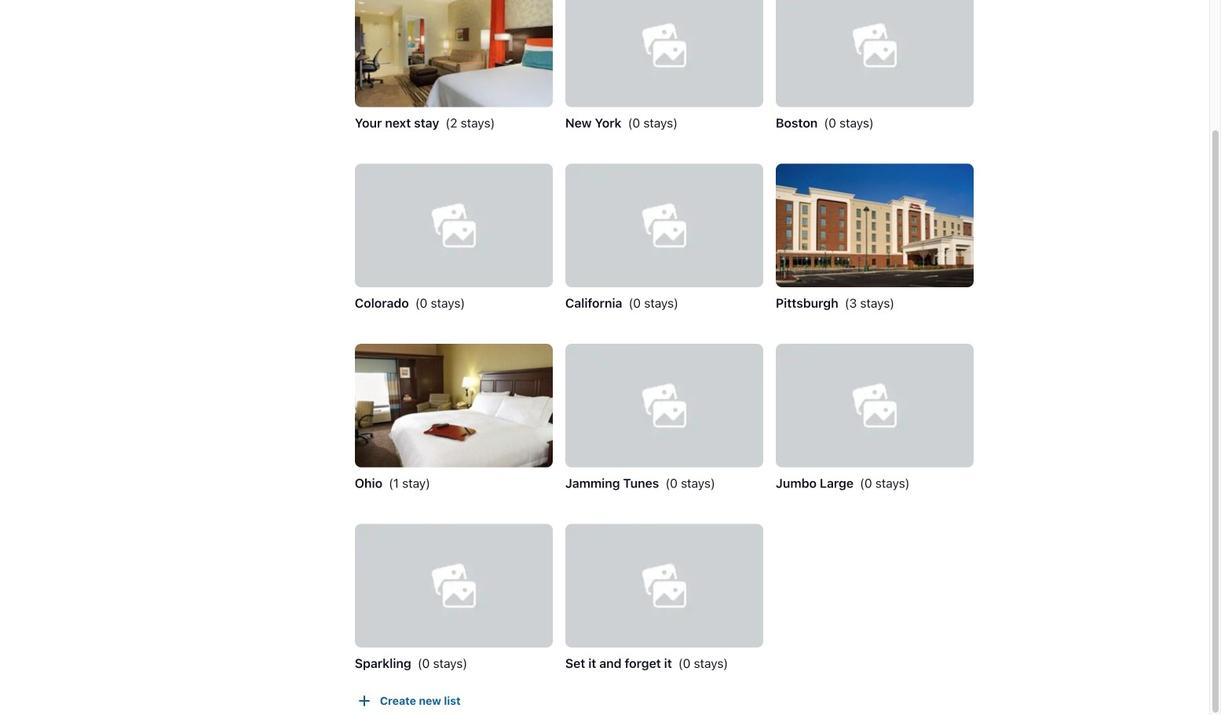 Task type: describe. For each thing, give the bounding box(es) containing it.
ohio image
[[355, 344, 553, 468]]

set it and forget it image
[[566, 525, 764, 648]]

jumbo large image
[[776, 344, 974, 468]]

jamming tunes image
[[566, 344, 764, 468]]

pittsburgh image
[[776, 164, 974, 288]]



Task type: vqa. For each thing, say whether or not it's contained in the screenshot.
Boston image
yes



Task type: locate. For each thing, give the bounding box(es) containing it.
sparkling image
[[355, 525, 553, 648]]

boston image
[[776, 0, 974, 107]]

your next stay image
[[355, 0, 553, 107]]

colorado image
[[355, 164, 553, 288]]

new york image
[[566, 0, 764, 107]]

california image
[[566, 164, 764, 288]]



